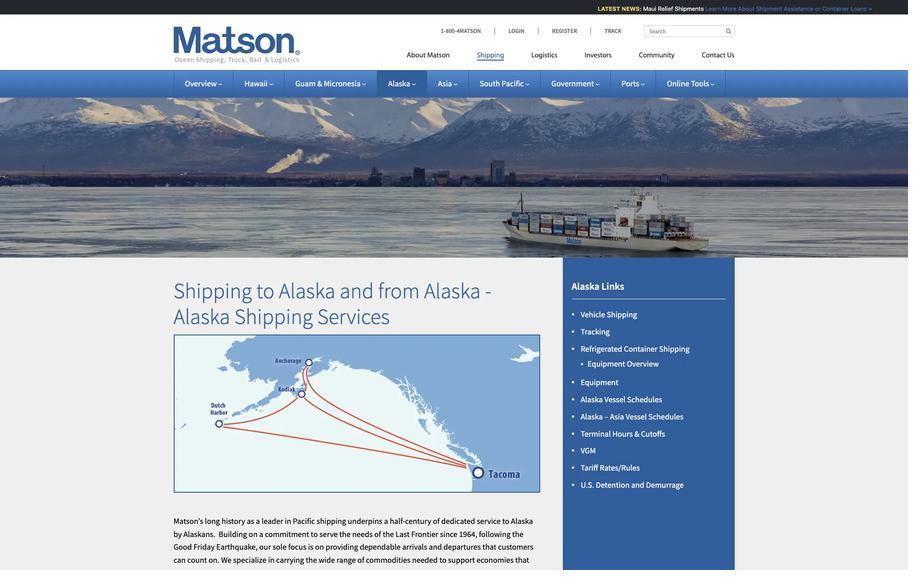 Task type: locate. For each thing, give the bounding box(es) containing it.
1 vertical spatial about
[[407, 52, 426, 59]]

our
[[259, 543, 271, 553]]

1 vertical spatial equipment
[[581, 378, 619, 388]]

1 horizontal spatial overview
[[627, 359, 659, 369]]

1 horizontal spatial about
[[733, 5, 749, 12]]

0 vertical spatial &
[[317, 78, 322, 89]]

of up dependable
[[375, 529, 381, 540]]

equipment overview
[[588, 359, 659, 369]]

1 vertical spatial pacific
[[293, 516, 315, 527]]

1 vertical spatial that
[[516, 556, 530, 566]]

&
[[317, 78, 322, 89], [635, 429, 640, 439]]

shipping
[[317, 516, 346, 527]]

the left last
[[383, 529, 394, 540]]

hawaii link
[[245, 78, 273, 89]]

container right or
[[817, 5, 844, 12]]

1964,
[[459, 529, 478, 540]]

support
[[448, 556, 475, 566]]

a right as
[[256, 516, 260, 527]]

tariff rates/rules
[[581, 463, 640, 474]]

about matson link
[[407, 48, 464, 66]]

tools
[[691, 78, 710, 89]]

or
[[810, 5, 815, 12]]

sole
[[273, 543, 287, 553]]

the down the is
[[306, 556, 317, 566]]

government
[[552, 78, 594, 89]]

serve
[[320, 529, 338, 540]]

customers
[[498, 543, 534, 553]]

a up our
[[259, 529, 263, 540]]

providing
[[326, 543, 358, 553]]

anchorage image
[[258, 312, 360, 414]]

pacific up commitment
[[293, 516, 315, 527]]

logistics link
[[518, 48, 571, 66]]

1 horizontal spatial container
[[817, 5, 844, 12]]

learn more about shipment assistance or container loans > link
[[700, 5, 867, 12]]

on
[[249, 529, 258, 540], [315, 543, 324, 553], [188, 569, 197, 571]]

refrigerated container shipping
[[581, 344, 690, 354]]

that down following
[[483, 543, 497, 553]]

0 vertical spatial vessel
[[605, 395, 626, 405]]

0 horizontal spatial overview
[[185, 78, 217, 89]]

0 vertical spatial in
[[285, 516, 291, 527]]

dedicated
[[442, 516, 475, 527]]

south pacific
[[480, 78, 524, 89]]

0 vertical spatial on
[[249, 529, 258, 540]]

0 horizontal spatial that
[[483, 543, 497, 553]]

top menu navigation
[[407, 48, 735, 66]]

since
[[440, 529, 458, 540]]

1 vertical spatial on
[[315, 543, 324, 553]]

to
[[256, 277, 275, 305], [503, 516, 510, 527], [311, 529, 318, 540], [440, 556, 447, 566], [271, 569, 279, 571]]

that down 'customers'
[[516, 556, 530, 566]]

in down our
[[268, 556, 275, 566]]

0 vertical spatial pacific
[[502, 78, 524, 89]]

0 horizontal spatial on
[[188, 569, 197, 571]]

on right the is
[[315, 543, 324, 553]]

in
[[285, 516, 291, 527], [268, 556, 275, 566]]

departures
[[444, 543, 481, 553]]

2 horizontal spatial of
[[433, 516, 440, 527]]

that
[[483, 543, 497, 553], [516, 556, 530, 566]]

vessel
[[605, 395, 626, 405], [626, 412, 647, 422]]

is
[[308, 543, 314, 553]]

demurrage
[[646, 480, 684, 491]]

long
[[205, 516, 220, 527]]

asia right – at the right of the page
[[610, 412, 624, 422]]

1 horizontal spatial on
[[249, 529, 258, 540]]

2 vertical spatial on
[[188, 569, 197, 571]]

about
[[733, 5, 749, 12], [407, 52, 426, 59]]

track
[[605, 27, 622, 35]]

0 horizontal spatial container
[[624, 344, 658, 354]]

the up 'providing' on the left bottom of the page
[[340, 529, 351, 540]]

1 horizontal spatial &
[[635, 429, 640, 439]]

0 vertical spatial asia
[[438, 78, 452, 89]]

south
[[480, 78, 500, 89]]

relief
[[652, 5, 668, 12]]

contact
[[702, 52, 726, 59]]

1 vertical spatial vessel
[[626, 412, 647, 422]]

century
[[405, 516, 431, 527]]

800-
[[446, 27, 457, 35]]

overview link
[[185, 78, 222, 89]]

1 vertical spatial &
[[635, 429, 640, 439]]

u.s. detention and demurrage
[[581, 480, 684, 491]]

tariff
[[581, 463, 598, 474]]

None search field
[[644, 25, 735, 37]]

0 vertical spatial container
[[817, 5, 844, 12]]

asia
[[438, 78, 452, 89], [610, 412, 624, 422]]

container inside alaska links section
[[624, 344, 658, 354]]

assistance
[[778, 5, 808, 12]]

detention
[[596, 480, 630, 491]]

hawaii
[[245, 78, 268, 89]]

1 horizontal spatial asia
[[610, 412, 624, 422]]

vessel up terminal hours & cutoffs link
[[626, 412, 647, 422]]

vgm
[[581, 446, 596, 457]]

equipment up the alaska vessel schedules
[[581, 378, 619, 388]]

guam & micronesia
[[295, 78, 361, 89]]

schedules
[[627, 395, 663, 405], [649, 412, 684, 422]]

on down count
[[188, 569, 197, 571]]

search image
[[726, 28, 732, 34]]

specialize
[[233, 556, 267, 566]]

alaska services image
[[174, 335, 540, 493]]

alaska – asia vessel schedules link
[[581, 412, 684, 422]]

0 horizontal spatial of
[[358, 556, 365, 566]]

shipping
[[477, 52, 505, 59], [174, 277, 252, 305], [235, 303, 313, 331], [607, 310, 638, 320], [660, 344, 690, 354]]

needs
[[352, 529, 373, 540]]

online tools
[[667, 78, 710, 89]]

1 horizontal spatial that
[[516, 556, 530, 566]]

login link
[[495, 27, 538, 35]]

ocean
[[198, 569, 219, 571]]

register link
[[538, 27, 591, 35]]

schedules up cutoffs
[[649, 412, 684, 422]]

news:
[[616, 5, 636, 12]]

matson
[[427, 52, 450, 59]]

tracking link
[[581, 327, 610, 337]]

inventories
[[371, 569, 409, 571]]

of up frontier
[[433, 516, 440, 527]]

& right hours
[[635, 429, 640, 439]]

friday
[[194, 543, 215, 553]]

1 vertical spatial container
[[624, 344, 658, 354]]

vessel up – at the right of the page
[[605, 395, 626, 405]]

kodiak image
[[251, 344, 353, 446]]

0 vertical spatial of
[[433, 516, 440, 527]]

track link
[[591, 27, 622, 35]]

investors link
[[571, 48, 626, 66]]

a left half-
[[384, 516, 388, 527]]

and inside alaska links section
[[632, 480, 645, 491]]

1 vertical spatial asia
[[610, 412, 624, 422]]

micronesia
[[324, 78, 361, 89]]

about right more
[[733, 5, 749, 12]]

of
[[433, 516, 440, 527], [375, 529, 381, 540], [358, 556, 365, 566]]

0 horizontal spatial about
[[407, 52, 426, 59]]

1 horizontal spatial in
[[285, 516, 291, 527]]

2 horizontal spatial on
[[315, 543, 324, 553]]

& right 'guam' on the left top
[[317, 78, 322, 89]]

maui
[[638, 5, 651, 12]]

online
[[667, 78, 690, 89]]

schedules up alaska – asia vessel schedules
[[627, 395, 663, 405]]

about left matson
[[407, 52, 426, 59]]

equipment
[[588, 359, 626, 369], [581, 378, 619, 388]]

and down rates/rules
[[632, 480, 645, 491]]

equipment down refrigerated
[[588, 359, 626, 369]]

0 vertical spatial about
[[733, 5, 749, 12]]

1 horizontal spatial pacific
[[502, 78, 524, 89]]

pacific right south
[[502, 78, 524, 89]]

in up commitment
[[285, 516, 291, 527]]

alaska links section
[[552, 258, 746, 571]]

on down as
[[249, 529, 258, 540]]

history
[[222, 516, 245, 527]]

0 horizontal spatial in
[[268, 556, 275, 566]]

and left from
[[340, 277, 374, 305]]

pacific
[[502, 78, 524, 89], [293, 516, 315, 527]]

alaskans.
[[184, 529, 216, 540]]

a
[[256, 516, 260, 527], [384, 516, 388, 527], [259, 529, 263, 540]]

& inside alaska links section
[[635, 429, 640, 439]]

shipment
[[751, 5, 777, 12]]

of up the their
[[358, 556, 365, 566]]

0 horizontal spatial asia
[[438, 78, 452, 89]]

asia down about matson link
[[438, 78, 452, 89]]

container
[[817, 5, 844, 12], [624, 344, 658, 354]]

container up 'equipment overview' link
[[624, 344, 658, 354]]

1 vertical spatial of
[[375, 529, 381, 540]]

0 vertical spatial equipment
[[588, 359, 626, 369]]

1 vertical spatial overview
[[627, 359, 659, 369]]

0 vertical spatial that
[[483, 543, 497, 553]]

latest news: maui relief shipments learn more about shipment assistance or container loans >
[[592, 5, 867, 12]]

0 horizontal spatial pacific
[[293, 516, 315, 527]]



Task type: vqa. For each thing, say whether or not it's contained in the screenshot.
Shipping To Asia link
no



Task type: describe. For each thing, give the bounding box(es) containing it.
tracking
[[581, 327, 610, 337]]

by
[[174, 529, 182, 540]]

underpins
[[348, 516, 383, 527]]

asia link
[[438, 78, 458, 89]]

about matson
[[407, 52, 450, 59]]

0 horizontal spatial &
[[317, 78, 322, 89]]

2 vertical spatial of
[[358, 556, 365, 566]]

services
[[317, 303, 390, 331]]

0 vertical spatial schedules
[[627, 395, 663, 405]]

range
[[337, 556, 356, 566]]

dependable
[[360, 543, 401, 553]]

count
[[187, 556, 207, 566]]

half-
[[390, 516, 405, 527]]

alaska link
[[388, 78, 416, 89]]

-
[[485, 277, 492, 305]]

economies
[[477, 556, 514, 566]]

vehicle
[[581, 310, 605, 320]]

good
[[174, 543, 192, 553]]

supplies.
[[425, 569, 456, 571]]

about inside top menu navigation
[[407, 52, 426, 59]]

1-800-4matson
[[441, 27, 481, 35]]

to inside shipping to alaska and from alaska - alaska shipping services
[[256, 277, 275, 305]]

logistics
[[532, 52, 558, 59]]

asia inside alaska links section
[[610, 412, 624, 422]]

cutoffs
[[641, 429, 666, 439]]

as
[[247, 516, 254, 527]]

frontier
[[412, 529, 439, 540]]

–
[[605, 412, 609, 422]]

shipping inside shipping "link"
[[477, 52, 505, 59]]

the up 'customers'
[[513, 529, 524, 540]]

alaska inside matson's long history as a leader in pacific shipping underpins a half-century of dedicated service to alaska by alaskans.  building on a commitment to serve the needs of the last frontier since 1964, following the good friday earthquake, our sole focus is on providing dependable arrivals and departures that customers can count on. we specialize in carrying the wide range of commodities needed to support economies that rely on ocean transportation to continually replenish their inventories and supplies.
[[511, 516, 533, 527]]

and inside shipping to alaska and from alaska - alaska shipping services
[[340, 277, 374, 305]]

guam & micronesia link
[[295, 78, 366, 89]]

commitment
[[265, 529, 309, 540]]

their
[[353, 569, 369, 571]]

we
[[221, 556, 232, 566]]

government link
[[552, 78, 600, 89]]

alaska links
[[572, 280, 625, 293]]

following
[[479, 529, 511, 540]]

terminal hours & cutoffs link
[[581, 429, 666, 439]]

refrigerated
[[581, 344, 623, 354]]

dutch harbour image
[[167, 373, 269, 475]]

equipment for equipment link
[[581, 378, 619, 388]]

contact us link
[[689, 48, 735, 66]]

needed
[[412, 556, 438, 566]]

on.
[[209, 556, 220, 566]]

equipment for equipment overview
[[588, 359, 626, 369]]

equipment overview link
[[588, 359, 659, 369]]

contact us
[[702, 52, 735, 59]]

shipments
[[669, 5, 698, 12]]

and down needed
[[411, 569, 424, 571]]

focus
[[288, 543, 307, 553]]

hours
[[613, 429, 633, 439]]

tariff rates/rules link
[[581, 463, 640, 474]]

and up needed
[[429, 543, 442, 553]]

pacific inside matson's long history as a leader in pacific shipping underpins a half-century of dedicated service to alaska by alaskans.  building on a commitment to serve the needs of the last frontier since 1964, following the good friday earthquake, our sole focus is on providing dependable arrivals and departures that customers can count on. we specialize in carrying the wide range of commodities needed to support economies that rely on ocean transportation to continually replenish their inventories and supplies.
[[293, 516, 315, 527]]

rely
[[174, 569, 186, 571]]

Search search field
[[644, 25, 735, 37]]

commodities
[[366, 556, 411, 566]]

more
[[717, 5, 731, 12]]

1-
[[441, 27, 446, 35]]

replenish
[[320, 569, 352, 571]]

guam
[[295, 78, 316, 89]]

login
[[509, 27, 525, 35]]

1 vertical spatial schedules
[[649, 412, 684, 422]]

u.s. detention and demurrage link
[[581, 480, 684, 491]]

vehicle shipping link
[[581, 310, 638, 320]]

from
[[378, 277, 420, 305]]

alaska – asia vessel schedules
[[581, 412, 684, 422]]

terminal
[[581, 429, 611, 439]]

south pacific link
[[480, 78, 530, 89]]

investors
[[585, 52, 612, 59]]

wide
[[319, 556, 335, 566]]

matson's long history as a leader in pacific shipping underpins a half-century of dedicated service to alaska by alaskans.  building on a commitment to serve the needs of the last frontier since 1964, following the good friday earthquake, our sole focus is on providing dependable arrivals and departures that customers can count on. we specialize in carrying the wide range of commodities needed to support economies that rely on ocean transportation to continually replenish their inventories and supplies.
[[174, 516, 534, 571]]

shipping to alaska and from alaska - alaska shipping services
[[174, 277, 492, 331]]

0 vertical spatial overview
[[185, 78, 217, 89]]

can
[[174, 556, 186, 566]]

transportation
[[221, 569, 270, 571]]

4matson
[[457, 27, 481, 35]]

learn
[[700, 5, 715, 12]]

us
[[727, 52, 735, 59]]

tacoma image
[[427, 423, 529, 524]]

ports
[[622, 78, 640, 89]]

online tools link
[[667, 78, 715, 89]]

earthquake,
[[216, 543, 258, 553]]

blue matson logo with ocean, shipping, truck, rail and logistics written beneath it. image
[[174, 27, 300, 64]]

>
[[863, 5, 867, 12]]

1 vertical spatial in
[[268, 556, 275, 566]]

banner image
[[0, 83, 909, 258]]

arrivals
[[402, 543, 427, 553]]

latest
[[592, 5, 615, 12]]

overview inside alaska links section
[[627, 359, 659, 369]]

ports link
[[622, 78, 645, 89]]

alaska vessel schedules link
[[581, 395, 663, 405]]

1 horizontal spatial of
[[375, 529, 381, 540]]



